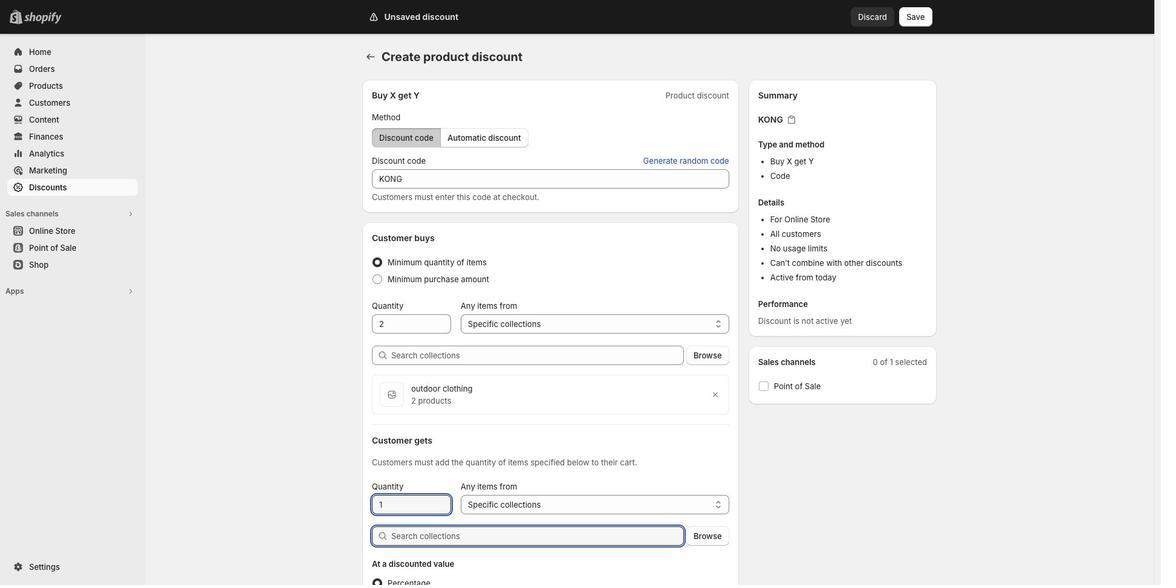 Task type: locate. For each thing, give the bounding box(es) containing it.
None text field
[[372, 169, 729, 189]]

1 vertical spatial search collections text field
[[391, 527, 684, 546]]

Search collections text field
[[391, 346, 684, 365], [391, 527, 684, 546]]

2 search collections text field from the top
[[391, 527, 684, 546]]

0 vertical spatial search collections text field
[[391, 346, 684, 365]]

None text field
[[372, 315, 451, 334], [372, 496, 451, 515], [372, 315, 451, 334], [372, 496, 451, 515]]

shopify image
[[24, 12, 62, 24]]



Task type: describe. For each thing, give the bounding box(es) containing it.
1 search collections text field from the top
[[391, 346, 684, 365]]



Task type: vqa. For each thing, say whether or not it's contained in the screenshot.
2nd search collections "text field" from the bottom
yes



